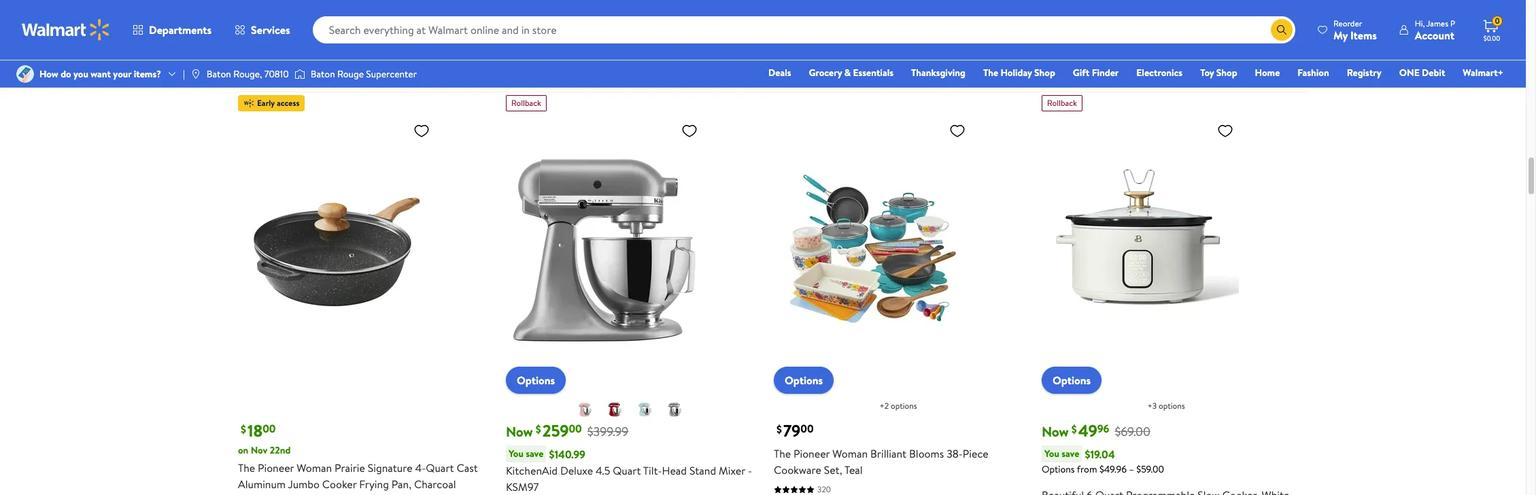 Task type: vqa. For each thing, say whether or not it's contained in the screenshot.
"oz,"
no



Task type: locate. For each thing, give the bounding box(es) containing it.
2 horizontal spatial save
[[774, 46, 791, 58]]

1 horizontal spatial rollback
[[1048, 97, 1078, 109]]

2 you from the left
[[1045, 448, 1060, 461]]

1 horizontal spatial  image
[[294, 67, 305, 81]]

–
[[1130, 463, 1135, 477]]

days right 3+
[[585, 72, 601, 84]]

$ left 259
[[536, 423, 541, 438]]

carote
[[774, 0, 807, 6]]

with
[[1151, 21, 1171, 36], [256, 29, 272, 41], [793, 46, 808, 58], [524, 54, 540, 65]]

walmart+ link
[[1457, 65, 1510, 80]]

quart inside the pioneer woman prairie signature 4-quart cast aluminum jumbo cooker frying pan, charcoal speckle
[[426, 461, 454, 476]]

2 shop from the left
[[1217, 66, 1238, 80]]

1 vertical spatial piece
[[963, 447, 989, 462]]

2 horizontal spatial walmart plus image
[[811, 46, 824, 59]]

$0.00
[[1484, 33, 1501, 43]]

2 horizontal spatial the
[[984, 66, 999, 80]]

add to favorites list, the pioneer woman brilliant blooms 38-piece cookware set, teal image
[[950, 123, 966, 140]]

now inside now $ 49 96 $69.00
[[1042, 423, 1069, 442]]

you up kitchenaid
[[509, 448, 524, 461]]

baton left rouge
[[311, 67, 335, 81]]

save for carote nonstick pots and pans set, 8 pcs induction kitchen cookware sets (beige granite)
[[774, 46, 791, 58]]

piece
[[605, 15, 630, 30], [963, 447, 989, 462]]

gift finder
[[1073, 66, 1119, 80]]

rollback
[[512, 97, 542, 109], [1048, 97, 1078, 109]]

 image
[[190, 69, 201, 80]]

cookware down the $ 79 00
[[774, 463, 822, 478]]

& right black
[[723, 0, 730, 14]]

today up 70810
[[264, 48, 284, 59]]

save up free at top right
[[774, 46, 791, 58]]

set, up granite)
[[921, 0, 940, 6]]

in left 3+
[[566, 72, 572, 84]]

$ inside the $ 18 00
[[241, 423, 246, 438]]

0 horizontal spatial walmart plus image
[[275, 29, 288, 42]]

signature
[[368, 461, 413, 476]]

the inside the pioneer woman prairie signature 4-quart cast aluminum jumbo cooker frying pan, charcoal speckle
[[238, 461, 255, 476]]

1 rollback from the left
[[512, 97, 542, 109]]

1 horizontal spatial baton
[[311, 67, 335, 81]]

2
[[859, 65, 864, 76]]

1 horizontal spatial days
[[866, 65, 881, 76]]

arrives left 2 on the right
[[825, 65, 849, 76]]

woman up jumbo
[[297, 461, 332, 476]]

0 horizontal spatial shop
[[1035, 66, 1056, 80]]

baton for baton rouge supercenter
[[311, 67, 335, 81]]

2 save from the left
[[1062, 448, 1080, 461]]

2 options link from the left
[[774, 367, 834, 395]]

save up kitchenaid
[[526, 448, 544, 461]]

4.5
[[596, 464, 611, 479]]

$ inside the $ 79 00
[[777, 423, 782, 438]]

in left 2 on the right
[[851, 65, 857, 76]]

3942
[[818, 29, 836, 40]]

options up the $ 79 00
[[785, 374, 823, 389]]

arrives left 3+
[[540, 72, 564, 84]]

do
[[61, 67, 71, 81]]

pioneer for on nov 22nd
[[258, 461, 294, 476]]

now $ 49 96 $69.00
[[1042, 420, 1151, 443]]

8 left "pcs"
[[942, 0, 948, 6]]

1 horizontal spatial 00
[[569, 422, 582, 437]]

3 options link from the left
[[1042, 367, 1102, 395]]

0 vertical spatial cookware
[[813, 8, 860, 23]]

save up 'pickup'
[[238, 29, 254, 41]]

1 vertical spatial cookware
[[774, 463, 822, 478]]

finder
[[1092, 66, 1119, 80]]

1 shop from the left
[[1035, 66, 1056, 80]]

1 horizontal spatial save
[[1062, 448, 1080, 461]]

one debit link
[[1394, 65, 1452, 80]]

0 vertical spatial piece
[[605, 15, 630, 30]]

1 baton from the left
[[207, 67, 231, 81]]

0 horizontal spatial options
[[891, 401, 917, 412]]

baton left rouge,
[[207, 67, 231, 81]]

0 horizontal spatial days
[[585, 72, 601, 84]]

save
[[238, 29, 254, 41], [774, 46, 791, 58], [506, 54, 523, 65]]

0 horizontal spatial woman
[[297, 461, 332, 476]]

now left 49
[[1042, 423, 1069, 442]]

rollback down the shipping,
[[512, 97, 542, 109]]

& left "table" on the top left
[[540, 0, 547, 14]]

you for options
[[1045, 448, 1060, 461]]

shop right holiday
[[1035, 66, 1056, 80]]

00 for 18
[[263, 422, 276, 437]]

holiday
[[1001, 66, 1033, 80]]

the inside the holiday shop link
[[984, 66, 999, 80]]

baton rouge, 70810
[[207, 67, 289, 81]]

22nd
[[270, 444, 291, 458]]

96
[[1098, 422, 1110, 437]]

set, left teal
[[824, 463, 843, 478]]

0 horizontal spatial the
[[238, 461, 255, 476]]

stand
[[690, 464, 717, 479]]

cookware inside the pioneer woman brilliant blooms 38-piece cookware set, teal
[[774, 463, 822, 478]]

 image
[[16, 65, 34, 83], [294, 67, 305, 81]]

options link for 79
[[774, 367, 834, 395]]

days right 2 on the right
[[866, 65, 881, 76]]

woman up teal
[[833, 447, 868, 462]]

$ left 79
[[777, 423, 782, 438]]

delivery
[[238, 59, 267, 71]]

walmart plus image
[[275, 29, 288, 42], [811, 46, 824, 59], [543, 53, 556, 67]]

2 horizontal spatial 00
[[801, 422, 814, 437]]

with inside gourmia all-in-one 14 qt air fryer, oven, rotisserie, dehydrator with 12 cooking functions 4167
[[1151, 21, 1171, 36]]

pioneer inside the pioneer woman brilliant blooms 38-piece cookware set, teal
[[794, 447, 830, 462]]

piece right blooms
[[963, 447, 989, 462]]

dried rose image
[[577, 402, 593, 418]]

fashion link
[[1292, 65, 1336, 80]]

now for 259
[[506, 423, 533, 442]]

with up the shipping,
[[524, 54, 540, 65]]

the holiday shop link
[[978, 65, 1062, 80]]

1 horizontal spatial walmart plus image
[[543, 53, 556, 67]]

options for $399.99
[[517, 374, 555, 389]]

1 horizontal spatial &
[[723, 0, 730, 14]]

items?
[[134, 67, 161, 81]]

with down "qt"
[[1151, 21, 1171, 36]]

1 $ from the left
[[241, 423, 246, 438]]

you inside you save $19.04 options from $49.96 – $59.00
[[1045, 448, 1060, 461]]

teal
[[845, 463, 863, 478]]

1 horizontal spatial pioneer
[[794, 447, 830, 462]]

1 00 from the left
[[263, 422, 276, 437]]

0 horizontal spatial pioneer
[[258, 461, 294, 476]]

pioneer inside the pioneer woman prairie signature 4-quart cast aluminum jumbo cooker frying pan, charcoal speckle
[[258, 461, 294, 476]]

options link up 49
[[1042, 367, 1102, 395]]

quart up charcoal
[[426, 461, 454, 476]]

p
[[1451, 17, 1456, 29]]

services
[[251, 22, 290, 37]]

baton
[[207, 67, 231, 81], [311, 67, 335, 81]]

0 horizontal spatial baton
[[207, 67, 231, 81]]

you inside you save $140.99 kitchenaid deluxe 4.5 quart tilt-head stand mixer - ksm97
[[509, 448, 524, 461]]

$ 79 00
[[777, 420, 814, 443]]

save with up 'pickup'
[[238, 29, 272, 41]]

options for $69.00
[[1159, 401, 1185, 412]]

0 horizontal spatial  image
[[16, 65, 34, 83]]

49
[[1079, 420, 1098, 443]]

options right +2
[[891, 401, 917, 412]]

1 horizontal spatial quart
[[613, 464, 641, 479]]

walmart plus image down 3942
[[811, 46, 824, 59]]

1 horizontal spatial set,
[[921, 0, 940, 6]]

 image right 70810
[[294, 67, 305, 81]]

1 horizontal spatial woman
[[833, 447, 868, 462]]

woman for on nov 22nd
[[297, 461, 332, 476]]

sets
[[863, 8, 883, 23]]

departments button
[[121, 14, 223, 46]]

add to favorites list, the pioneer woman prairie signature 4-quart cast aluminum jumbo cooker frying pan, charcoal speckle image
[[414, 123, 430, 140]]

save
[[526, 448, 544, 461], [1062, 448, 1080, 461]]

you for kitchenaid
[[509, 448, 524, 461]]

options up 259
[[517, 374, 555, 389]]

pioneer
[[794, 447, 830, 462], [258, 461, 294, 476]]

quart
[[426, 461, 454, 476], [613, 464, 641, 479]]

beautiful 6 quart programmable slow cooker, white icing by drew barrymore image
[[1042, 117, 1240, 384]]

0 horizontal spatial rollback
[[512, 97, 542, 109]]

on nov 22nd
[[238, 444, 291, 458]]

1 horizontal spatial save
[[506, 54, 523, 65]]

0 vertical spatial 8
[[942, 0, 948, 6]]

shipping, arrives in 3+ days
[[506, 72, 601, 84]]

4167
[[1086, 43, 1102, 54]]

save inside you save $140.99 kitchenaid deluxe 4.5 quart tilt-head stand mixer - ksm97
[[526, 448, 544, 461]]

0 horizontal spatial now
[[506, 423, 533, 442]]

the down 79
[[774, 447, 791, 462]]

crosshatch,
[[537, 15, 592, 30]]

Walmart Site-Wide search field
[[313, 16, 1296, 44]]

options link up the $ 79 00
[[774, 367, 834, 395]]

14
[[1138, 5, 1148, 20]]

1 horizontal spatial options
[[1159, 401, 1185, 412]]

3 00 from the left
[[801, 422, 814, 437]]

you
[[74, 67, 88, 81]]

& left 2 on the right
[[845, 66, 851, 80]]

1 horizontal spatial save with
[[506, 54, 540, 65]]

options link
[[506, 367, 566, 395], [774, 367, 834, 395], [1042, 367, 1102, 395]]

00 inside the $ 18 00
[[263, 422, 276, 437]]

$49.96
[[1100, 463, 1127, 477]]

1 horizontal spatial options link
[[774, 367, 834, 395]]

james
[[1427, 17, 1449, 29]]

0 horizontal spatial 8
[[550, 36, 554, 48]]

piece down stoneware
[[605, 15, 630, 30]]

 image left how
[[16, 65, 34, 83]]

set, inside the pioneer woman brilliant blooms 38-piece cookware set, teal
[[824, 463, 843, 478]]

registry
[[1348, 66, 1382, 80]]

+3
[[1148, 401, 1157, 412]]

pots
[[854, 0, 875, 6]]

0
[[1496, 15, 1501, 27]]

2 now from the left
[[1042, 423, 1069, 442]]

the left holiday
[[984, 66, 999, 80]]

save inside you save $19.04 options from $49.96 – $59.00
[[1062, 448, 1080, 461]]

2 horizontal spatial options link
[[1042, 367, 1102, 395]]

rollback down gift
[[1048, 97, 1078, 109]]

mineral water blue image
[[637, 402, 653, 418]]

1 horizontal spatial you
[[1045, 448, 1060, 461]]

1 vertical spatial set,
[[824, 463, 843, 478]]

0 horizontal spatial save with
[[238, 29, 272, 41]]

& for thyme
[[540, 0, 547, 14]]

you save $140.99 kitchenaid deluxe 4.5 quart tilt-head stand mixer - ksm97
[[506, 447, 752, 495]]

0 horizontal spatial 00
[[263, 422, 276, 437]]

the down on
[[238, 461, 255, 476]]

2 00 from the left
[[569, 422, 582, 437]]

1 horizontal spatial now
[[1042, 423, 1069, 442]]

0 horizontal spatial you
[[509, 448, 524, 461]]

piece inside thyme & table stoneware square baker, black & white crosshatch, 2-piece set
[[605, 15, 630, 30]]

options right +3
[[1159, 401, 1185, 412]]

3 $ from the left
[[777, 423, 782, 438]]

pan,
[[392, 477, 412, 492]]

walmart plus image up pickup today delivery today at the top left of page
[[275, 29, 288, 42]]

save for $19.04
[[1062, 448, 1080, 461]]

0 horizontal spatial options link
[[506, 367, 566, 395]]

8 down crosshatch,
[[550, 36, 554, 48]]

with for walmart plus image associated with thyme & table stoneware square baker, black & white crosshatch, 2-piece set
[[524, 54, 540, 65]]

$140.99
[[549, 447, 586, 462]]

in
[[851, 65, 857, 76], [566, 72, 572, 84]]

1 options link from the left
[[506, 367, 566, 395]]

2 rollback from the left
[[1048, 97, 1078, 109]]

ksm97
[[506, 480, 539, 495]]

2 options from the left
[[1159, 401, 1185, 412]]

0 horizontal spatial piece
[[605, 15, 630, 30]]

head
[[662, 464, 687, 479]]

0 vertical spatial set,
[[921, 0, 940, 6]]

2 horizontal spatial &
[[845, 66, 851, 80]]

1 you from the left
[[509, 448, 524, 461]]

shop right toy
[[1217, 66, 1238, 80]]

$ left 49
[[1072, 423, 1077, 438]]

save up the shipping,
[[506, 54, 523, 65]]

today
[[264, 48, 284, 59], [269, 59, 290, 71]]

with up shipping,
[[793, 46, 808, 58]]

aluminum
[[238, 477, 286, 492]]

days
[[866, 65, 881, 76], [585, 72, 601, 84]]

2 horizontal spatial save with
[[774, 46, 808, 58]]

save for thyme & table stoneware square baker, black & white crosshatch, 2-piece set
[[506, 54, 523, 65]]

options up 49
[[1053, 374, 1091, 389]]

piece inside the pioneer woman brilliant blooms 38-piece cookware set, teal
[[963, 447, 989, 462]]

gourmia
[[1042, 5, 1083, 20]]

2 $ from the left
[[536, 423, 541, 438]]

you
[[509, 448, 524, 461], [1045, 448, 1060, 461]]

woman inside the pioneer woman prairie signature 4-quart cast aluminum jumbo cooker frying pan, charcoal speckle
[[297, 461, 332, 476]]

1 options from the left
[[891, 401, 917, 412]]

$ left 18
[[241, 423, 246, 438]]

1 horizontal spatial shop
[[1217, 66, 1238, 80]]

00 inside the $ 79 00
[[801, 422, 814, 437]]

4 $ from the left
[[1072, 423, 1077, 438]]

options
[[891, 401, 917, 412], [1159, 401, 1185, 412]]

with up 'pickup'
[[256, 29, 272, 41]]

 image for how
[[16, 65, 34, 83]]

frying
[[359, 477, 389, 492]]

save up from at the bottom right of the page
[[1062, 448, 1080, 461]]

quart inside you save $140.99 kitchenaid deluxe 4.5 quart tilt-head stand mixer - ksm97
[[613, 464, 641, 479]]

quart right 4.5
[[613, 464, 641, 479]]

now left 259
[[506, 423, 533, 442]]

set
[[633, 15, 649, 30]]

0 horizontal spatial quart
[[426, 461, 454, 476]]

one
[[1400, 66, 1420, 80]]

save with up free at top right
[[774, 46, 808, 58]]

$ inside the now $ 259 00 $399.99
[[536, 423, 541, 438]]

2 baton from the left
[[311, 67, 335, 81]]

0 horizontal spatial save
[[526, 448, 544, 461]]

save with up the shipping,
[[506, 54, 540, 65]]

the inside the pioneer woman brilliant blooms 38-piece cookware set, teal
[[774, 447, 791, 462]]

1 now from the left
[[506, 423, 533, 442]]

my
[[1334, 28, 1348, 43]]

you save $19.04 options from $49.96 – $59.00
[[1042, 447, 1165, 477]]

&
[[540, 0, 547, 14], [723, 0, 730, 14], [845, 66, 851, 80]]

1 save from the left
[[526, 448, 544, 461]]

grocery
[[809, 66, 842, 80]]

1 horizontal spatial the
[[774, 447, 791, 462]]

woman
[[833, 447, 868, 462], [297, 461, 332, 476]]

options link up 259
[[506, 367, 566, 395]]

oven,
[[1213, 5, 1242, 20]]

pioneer down 22nd
[[258, 461, 294, 476]]

pioneer down the $ 79 00
[[794, 447, 830, 462]]

fashion
[[1298, 66, 1330, 80]]

the
[[984, 66, 999, 80], [774, 447, 791, 462], [238, 461, 255, 476]]

$
[[241, 423, 246, 438], [536, 423, 541, 438], [777, 423, 782, 438], [1072, 423, 1077, 438]]

walmart plus image up shipping, arrives in 3+ days
[[543, 53, 556, 67]]

now inside the now $ 259 00 $399.99
[[506, 423, 533, 442]]

$ inside now $ 49 96 $69.00
[[1072, 423, 1077, 438]]

add to favorites list, kitchenaid deluxe 4.5 quart tilt-head stand mixer - ksm97 image
[[682, 123, 698, 140]]

quart for 4.5
[[613, 464, 641, 479]]

options left from at the bottom right of the page
[[1042, 463, 1075, 477]]

8
[[942, 0, 948, 6], [550, 36, 554, 48]]

cookware down nonstick
[[813, 8, 860, 23]]

gourmia all-in-one 14 qt air fryer, oven, rotisserie, dehydrator with 12 cooking functions 4167
[[1042, 5, 1273, 54]]

1 horizontal spatial piece
[[963, 447, 989, 462]]

1 horizontal spatial 8
[[942, 0, 948, 6]]

woman inside the pioneer woman brilliant blooms 38-piece cookware set, teal
[[833, 447, 868, 462]]

options for $69.00
[[1053, 374, 1091, 389]]

you left $19.04
[[1045, 448, 1060, 461]]

early
[[257, 97, 275, 109]]

1 vertical spatial 8
[[550, 36, 554, 48]]

0 horizontal spatial set,
[[824, 463, 843, 478]]

0 horizontal spatial &
[[540, 0, 547, 14]]

+2
[[880, 401, 889, 412]]

shipping,
[[792, 65, 823, 76]]



Task type: describe. For each thing, give the bounding box(es) containing it.
on
[[238, 444, 249, 458]]

toy shop link
[[1195, 65, 1244, 80]]

the pioneer woman brilliant blooms 38-piece cookware set, teal
[[774, 447, 989, 478]]

kitchenaid deluxe 4.5 quart tilt-head stand mixer - ksm97 image
[[506, 117, 703, 384]]

00 for 79
[[801, 422, 814, 437]]

deluxe
[[561, 464, 593, 479]]

rollback for 259
[[512, 97, 542, 109]]

|
[[183, 67, 185, 81]]

3+
[[574, 72, 584, 84]]

square
[[629, 0, 661, 14]]

pcs
[[951, 0, 967, 6]]

$19.04
[[1085, 447, 1116, 462]]

now for 49
[[1042, 423, 1069, 442]]

38-
[[947, 447, 963, 462]]

woman for 79
[[833, 447, 868, 462]]

cast
[[457, 461, 478, 476]]

hi,
[[1416, 17, 1426, 29]]

add to favorites list, beautiful 6 quart programmable slow cooker, white icing by drew barrymore image
[[1218, 123, 1234, 140]]

qt
[[1151, 5, 1165, 20]]

0 horizontal spatial in
[[566, 72, 572, 84]]

the for 79
[[774, 447, 791, 462]]

registry link
[[1341, 65, 1388, 80]]

your
[[113, 67, 132, 81]]

options link for $69.00
[[1042, 367, 1102, 395]]

4-
[[415, 461, 426, 476]]

0 horizontal spatial save
[[238, 29, 254, 41]]

pioneer for 79
[[794, 447, 830, 462]]

today right delivery
[[269, 59, 290, 71]]

empire red image
[[607, 402, 623, 418]]

walmart image
[[22, 19, 110, 41]]

functions
[[1227, 21, 1273, 36]]

rouge,
[[233, 67, 262, 81]]

options link for $399.99
[[506, 367, 566, 395]]

speckle
[[238, 494, 275, 496]]

reorder my items
[[1334, 17, 1377, 43]]

electronics link
[[1131, 65, 1189, 80]]

black
[[695, 0, 721, 14]]

$69.00
[[1115, 424, 1151, 441]]

baton for baton rouge, 70810
[[207, 67, 231, 81]]

pickup
[[238, 48, 262, 59]]

access
[[277, 97, 300, 109]]

stoneware
[[577, 0, 626, 14]]

18
[[248, 420, 263, 443]]

1 horizontal spatial in
[[851, 65, 857, 76]]

now $ 259 00 $399.99
[[506, 420, 629, 443]]

electronics
[[1137, 66, 1183, 80]]

toy shop
[[1201, 66, 1238, 80]]

cooker
[[322, 477, 357, 492]]

1 horizontal spatial arrives
[[825, 65, 849, 76]]

save with for thyme & table stoneware square baker, black & white crosshatch, 2-piece set
[[506, 54, 540, 65]]

quart for 4-
[[426, 461, 454, 476]]

walmart+
[[1464, 66, 1504, 80]]

white
[[506, 15, 534, 30]]

home link
[[1249, 65, 1287, 80]]

free
[[774, 65, 790, 76]]

kitchen
[[774, 8, 810, 23]]

granite)
[[919, 8, 957, 23]]

12
[[1174, 21, 1183, 36]]

the pioneer woman prairie signature 4-quart cast aluminum jumbo cooker frying pan, charcoal speckle
[[238, 461, 478, 496]]

clear search field text image
[[1255, 24, 1266, 35]]

2-
[[595, 15, 605, 30]]

grocery & essentials link
[[803, 65, 900, 80]]

the pioneer woman brilliant blooms 38-piece cookware set, teal image
[[774, 117, 972, 384]]

induction
[[970, 0, 1014, 6]]

rollback for 49
[[1048, 97, 1078, 109]]

deals link
[[763, 65, 798, 80]]

rotisserie,
[[1042, 21, 1091, 36]]

the for on nov 22nd
[[238, 461, 255, 476]]

options for 79
[[891, 401, 917, 412]]

+3 options
[[1148, 401, 1185, 412]]

options for 79
[[785, 374, 823, 389]]

walmart plus image for thyme & table stoneware square baker, black & white crosshatch, 2-piece set
[[543, 53, 556, 67]]

Search search field
[[313, 16, 1296, 44]]

prairie
[[335, 461, 365, 476]]

want
[[91, 67, 111, 81]]

hi, james p account
[[1416, 17, 1456, 43]]

+2 options
[[880, 401, 917, 412]]

search icon image
[[1277, 24, 1288, 35]]

set, inside carote nonstick pots and pans set, 8 pcs induction kitchen cookware sets (beige granite)
[[921, 0, 940, 6]]

the pioneer woman prairie signature 4-quart cast aluminum jumbo cooker frying pan, charcoal speckle image
[[238, 117, 435, 384]]

cookware inside carote nonstick pots and pans set, 8 pcs induction kitchen cookware sets (beige granite)
[[813, 8, 860, 23]]

00 inside the now $ 259 00 $399.99
[[569, 422, 582, 437]]

gift finder link
[[1067, 65, 1125, 80]]

shipping,
[[506, 72, 538, 84]]

save for $140.99
[[526, 448, 544, 461]]

walmart plus image for carote nonstick pots and pans set, 8 pcs induction kitchen cookware sets (beige granite)
[[811, 46, 824, 59]]

thanksgiving
[[912, 66, 966, 80]]

home
[[1256, 66, 1281, 80]]

save with for carote nonstick pots and pans set, 8 pcs induction kitchen cookware sets (beige granite)
[[774, 46, 808, 58]]

fryer,
[[1184, 5, 1211, 20]]

the holiday shop
[[984, 66, 1056, 80]]

& for grocery
[[845, 66, 851, 80]]

air
[[1167, 5, 1181, 20]]

baker,
[[664, 0, 693, 14]]

early access
[[257, 97, 300, 109]]

silver image
[[667, 402, 683, 418]]

259
[[543, 420, 569, 443]]

with for the leftmost walmart plus image
[[256, 29, 272, 41]]

table
[[550, 0, 574, 14]]

-
[[748, 464, 752, 479]]

in-
[[1102, 5, 1115, 20]]

one
[[1115, 5, 1135, 20]]

carote nonstick pots and pans set, 8 pcs induction kitchen cookware sets (beige granite)
[[774, 0, 1014, 23]]

options inside you save $19.04 options from $49.96 – $59.00
[[1042, 463, 1075, 477]]

pickup today delivery today
[[238, 48, 290, 71]]

with for walmart plus image for carote nonstick pots and pans set, 8 pcs induction kitchen cookware sets (beige granite)
[[793, 46, 808, 58]]

rouge
[[337, 67, 364, 81]]

 image for baton
[[294, 67, 305, 81]]

nov
[[251, 444, 268, 458]]

8 inside carote nonstick pots and pans set, 8 pcs induction kitchen cookware sets (beige granite)
[[942, 0, 948, 6]]

jumbo
[[288, 477, 320, 492]]

70810
[[265, 67, 289, 81]]

kitchenaid
[[506, 464, 558, 479]]

thyme & table stoneware square baker, black & white crosshatch, 2-piece set
[[506, 0, 730, 30]]

0 horizontal spatial arrives
[[540, 72, 564, 84]]

grocery & essentials
[[809, 66, 894, 80]]



